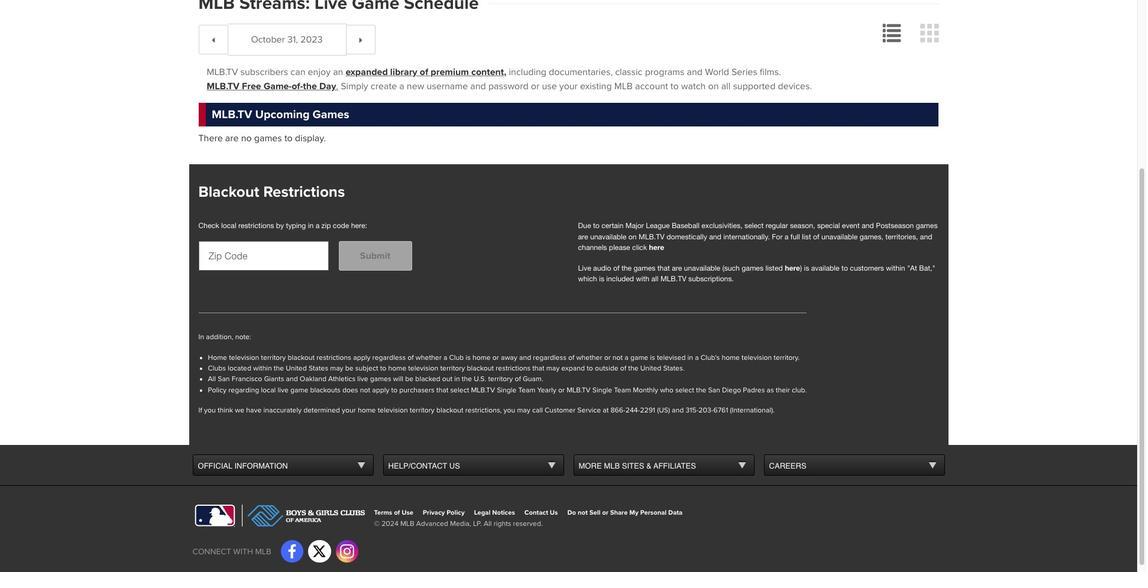 Task type: describe. For each thing, give the bounding box(es) containing it.
home right club's
[[722, 353, 740, 362]]

enjoy
[[308, 66, 331, 78]]

1 whether from the left
[[416, 353, 442, 362]]

due
[[578, 221, 591, 230]]

1 vertical spatial game
[[290, 386, 308, 395]]

regular
[[766, 221, 788, 230]]

diego
[[722, 386, 741, 395]]

or up outside
[[604, 353, 611, 362]]

is down audio on the right of the page
[[599, 274, 604, 283]]

1 vertical spatial san
[[708, 386, 720, 395]]

0 vertical spatial apply
[[353, 353, 370, 362]]

the up included on the top
[[622, 263, 632, 272]]

2 vertical spatial are
[[672, 263, 682, 272]]

local inside 'home television territory blackout restrictions apply regardless of whether a club is home or away and regardless of whether or not a game is televised in a club's home television territory. clubs located within the united states may be subject to home television territory blackout restrictions that may expand to outside of the united states. all san francisco giants and oakland athletics live games will be blacked out in the u.s. territory of guam. policy regarding local live game blackouts does not apply to purchasers that select mlb.tv single team yearly or mlb.tv single team monthly who select the san diego padres as their club.'
[[261, 386, 276, 395]]

in
[[198, 333, 204, 342]]

television up located
[[229, 353, 259, 362]]

mlb.tv free
[[207, 81, 261, 92]]

and right away
[[519, 353, 531, 362]]

states
[[309, 364, 328, 373]]

0 horizontal spatial with
[[233, 547, 253, 557]]

mlb.tv inside "due to certain major league baseball exclusivities, select regular season, special event and postseason games are unavailable on mlb.tv domestically and internationally. for a full list of unavailable games, territories, and channels please click"
[[639, 232, 665, 241]]

2024
[[382, 520, 398, 528]]

home up will
[[388, 364, 406, 373]]

located
[[228, 364, 251, 373]]

territory down club
[[440, 364, 465, 373]]

event
[[842, 221, 860, 230]]

to inside ) is available to customers within "at bat," which is included with all mlb.tv subscriptions.
[[842, 263, 848, 272]]

submit
[[360, 250, 390, 262]]

and down content,
[[470, 81, 486, 92]]

)
[[800, 263, 802, 272]]

grid view image
[[920, 24, 939, 43]]

careers button
[[764, 455, 944, 476]]

here link for live audio of the games that are unavailable (such games listed
[[785, 263, 800, 272]]

0 vertical spatial be
[[345, 364, 353, 373]]

list view icon link
[[882, 24, 901, 43]]

mlb.tv subscribers can enjoy an expanded library of premium content, including documentaries, classic programs and world series films. mlb.tv free game-of-the day . simply create a new username and password or use your existing mlb account to watch on all supported devices.
[[207, 66, 814, 92]]

within inside 'home television territory blackout restrictions apply regardless of whether a club is home or away and regardless of whether or not a game is televised in a club's home television territory. clubs located within the united states may be subject to home television territory blackout restrictions that may expand to outside of the united states. all san francisco giants and oakland athletics live games will be blacked out in the u.s. territory of guam. policy regarding local live game blackouts does not apply to purchasers that select mlb.tv single team yearly or mlb.tv single team monthly who select the san diego padres as their club.'
[[253, 364, 272, 373]]

0 horizontal spatial blackout
[[288, 353, 315, 362]]

and right giants
[[286, 375, 298, 384]]

included
[[606, 274, 634, 283]]

games down click
[[634, 263, 655, 272]]

which
[[578, 274, 597, 283]]

all inside 'home television territory blackout restrictions apply regardless of whether a club is home or away and regardless of whether or not a game is televised in a club's home television territory. clubs located within the united states may be subject to home television territory blackout restrictions that may expand to outside of the united states. all san francisco giants and oakland athletics live games will be blacked out in the u.s. territory of guam. policy regarding local live game blackouts does not apply to purchasers that select mlb.tv single team yearly or mlb.tv single team monthly who select the san diego padres as their club.'
[[208, 375, 216, 384]]

premium
[[431, 66, 469, 78]]

315-
[[686, 406, 699, 415]]

contact us link
[[524, 509, 558, 517]]

subscriptions.
[[688, 274, 734, 283]]

films.
[[760, 66, 781, 78]]

1 horizontal spatial live
[[357, 375, 368, 384]]

2 team from the left
[[614, 386, 631, 395]]

expanded library of premium content, link
[[346, 66, 506, 78]]

1 vertical spatial in
[[688, 353, 693, 362]]

listed
[[766, 263, 783, 272]]

clubs
[[208, 364, 226, 373]]

data
[[668, 509, 683, 517]]

series
[[732, 66, 757, 78]]

0 horizontal spatial live
[[278, 386, 289, 395]]

restrictions
[[263, 183, 345, 202]]

1 vertical spatial be
[[405, 375, 413, 384]]

us
[[550, 509, 558, 517]]

us
[[449, 462, 460, 470]]

and up games,
[[862, 221, 874, 230]]

season,
[[790, 221, 815, 230]]

club
[[449, 353, 464, 362]]

1 single from the left
[[497, 386, 517, 395]]

an
[[333, 66, 343, 78]]

supported
[[733, 81, 776, 92]]

have
[[246, 406, 262, 415]]

2291
[[640, 406, 655, 415]]

territory.
[[774, 353, 800, 362]]

a inside "due to certain major league baseball exclusivities, select regular season, special event and postseason games are unavailable on mlb.tv domestically and internationally. for a full list of unavailable games, territories, and channels please click"
[[785, 232, 789, 241]]

subject
[[355, 364, 378, 373]]

2 you from the left
[[504, 406, 515, 415]]

territory down purchasers
[[410, 406, 435, 415]]

the up giants
[[274, 364, 284, 373]]

privacy policy link
[[423, 509, 465, 517]]

1 horizontal spatial may
[[517, 406, 530, 415]]

bat,"
[[919, 263, 935, 272]]

out
[[442, 375, 452, 384]]

a left club
[[443, 353, 447, 362]]

states.
[[663, 364, 685, 373]]

1 horizontal spatial here
[[785, 263, 800, 272]]

the up 203-
[[696, 386, 706, 395]]

1 vertical spatial all
[[484, 520, 492, 528]]

1 horizontal spatial apply
[[372, 386, 389, 395]]

legal notices
[[474, 509, 515, 517]]

content,
[[471, 66, 506, 78]]

information
[[234, 462, 288, 470]]

of up expand
[[568, 353, 575, 362]]

&
[[646, 462, 652, 470]]

purchasers
[[399, 386, 435, 395]]

all inside ) is available to customers within "at bat," which is included with all mlb.tv subscriptions.
[[651, 274, 659, 283]]

world
[[705, 66, 729, 78]]

to right "subject"
[[380, 364, 386, 373]]

of right outside
[[620, 364, 626, 373]]

0 horizontal spatial local
[[221, 221, 236, 230]]

regarding
[[228, 386, 259, 395]]

customers
[[850, 263, 884, 272]]

is left televised
[[650, 353, 655, 362]]

library
[[390, 66, 417, 78]]

new
[[407, 81, 424, 92]]

television left territory.
[[742, 353, 772, 362]]

u.s.
[[474, 375, 486, 384]]

1 horizontal spatial policy
[[447, 509, 465, 517]]

the up monthly
[[628, 364, 638, 373]]

restrictions,
[[465, 406, 502, 415]]

of left the guam. on the left of page
[[515, 375, 521, 384]]

or right sell
[[602, 509, 608, 517]]

connect
[[192, 547, 231, 557]]

lp.
[[473, 520, 482, 528]]

of left use
[[394, 509, 400, 517]]

devices.
[[778, 81, 812, 92]]

contact
[[524, 509, 548, 517]]

the left u.s.
[[462, 375, 472, 384]]

2 whether from the left
[[576, 353, 602, 362]]

postseason
[[876, 221, 914, 230]]

grid icon icon link
[[920, 24, 939, 43]]

mlb.com image
[[192, 505, 237, 527]]

can
[[291, 66, 305, 78]]

games,
[[860, 232, 884, 241]]

username
[[427, 81, 468, 92]]

territory up giants
[[261, 353, 286, 362]]

or inside mlb.tv subscribers can enjoy an expanded library of premium content, including documentaries, classic programs and world series films. mlb.tv free game-of-the day . simply create a new username and password or use your existing mlb account to watch on all supported devices.
[[531, 81, 540, 92]]

mlb.tv down u.s.
[[471, 386, 495, 395]]

a left zip
[[316, 221, 319, 230]]

1 horizontal spatial game
[[630, 353, 648, 362]]

subscribers
[[240, 66, 288, 78]]

television up blacked
[[408, 364, 438, 373]]

account
[[635, 81, 668, 92]]

1 horizontal spatial in
[[454, 375, 460, 384]]

available
[[811, 263, 840, 272]]

2 horizontal spatial may
[[546, 364, 560, 373]]

terms of use
[[374, 509, 413, 517]]

personal
[[640, 509, 667, 517]]

to right expand
[[587, 364, 593, 373]]

channels
[[578, 243, 607, 252]]

are inside "due to certain major league baseball exclusivities, select regular season, special event and postseason games are unavailable on mlb.tv domestically and internationally. for a full list of unavailable games, territories, and channels please click"
[[578, 232, 588, 241]]

service
[[577, 406, 601, 415]]

expanded
[[346, 66, 388, 78]]

customer
[[545, 406, 576, 415]]

1 team from the left
[[518, 386, 535, 395]]

policy inside 'home television territory blackout restrictions apply regardless of whether a club is home or away and regardless of whether or not a game is televised in a club's home television territory. clubs located within the united states may be subject to home television territory blackout restrictions that may expand to outside of the united states. all san francisco giants and oakland athletics live games will be blacked out in the u.s. territory of guam. policy regarding local live game blackouts does not apply to purchasers that select mlb.tv single team yearly or mlb.tv single team monthly who select the san diego padres as their club.'
[[208, 386, 227, 395]]

mlb.tv inside mlb.tv subscribers can enjoy an expanded library of premium content, including documentaries, classic programs and world series films. mlb.tv free game-of-the day . simply create a new username and password or use your existing mlb account to watch on all supported devices.
[[207, 66, 238, 78]]

list
[[802, 232, 811, 241]]

0 horizontal spatial select
[[450, 386, 469, 395]]

we
[[235, 406, 244, 415]]

within inside ) is available to customers within "at bat," which is included with all mlb.tv subscriptions.
[[886, 263, 905, 272]]

"at
[[907, 263, 917, 272]]

my
[[629, 509, 639, 517]]

for
[[772, 232, 783, 241]]

1 horizontal spatial that
[[532, 364, 544, 373]]

0 horizontal spatial unavailable
[[590, 232, 626, 241]]

1 horizontal spatial select
[[675, 386, 694, 395]]

2 horizontal spatial restrictions
[[496, 364, 531, 373]]

here link for due to certain major league baseball exclusivities, select regular season, special event and postseason games are unavailable on mlb.tv domestically and internationally. for a full list of unavailable games, territories, and channels please click
[[649, 243, 664, 252]]

territory right u.s.
[[488, 375, 513, 384]]

connect with mlb
[[192, 547, 271, 557]]

game-
[[264, 81, 292, 92]]

on inside "due to certain major league baseball exclusivities, select regular season, special event and postseason games are unavailable on mlb.tv domestically and internationally. for a full list of unavailable games, territories, and channels please click"
[[628, 232, 637, 241]]



Task type: vqa. For each thing, say whether or not it's contained in the screenshot.
HELP/CONTACT
yes



Task type: locate. For each thing, give the bounding box(es) containing it.
0 vertical spatial in
[[308, 221, 314, 230]]

0 horizontal spatial be
[[345, 364, 353, 373]]

select inside "due to certain major league baseball exclusivities, select regular season, special event and postseason games are unavailable on mlb.tv domestically and internationally. for a full list of unavailable games, territories, and channels please click"
[[745, 221, 764, 230]]

©
[[374, 520, 380, 528]]

terms of use link
[[374, 509, 413, 517]]

1 horizontal spatial blackout
[[436, 406, 463, 415]]

click
[[632, 243, 647, 252]]

within
[[886, 263, 905, 272], [253, 364, 272, 373]]

policy
[[208, 386, 227, 395], [447, 509, 465, 517]]

be
[[345, 364, 353, 373], [405, 375, 413, 384]]

blackout restrictions
[[198, 183, 345, 202]]

0 vertical spatial local
[[221, 221, 236, 230]]

a left club's
[[695, 353, 699, 362]]

0 horizontal spatial that
[[436, 386, 448, 395]]

single up if you think we have inaccurately determined your home television territory blackout restrictions, you may call customer service at 866-244-2291 (us) and 315-203-6761 (international).
[[497, 386, 517, 395]]

1 horizontal spatial local
[[261, 386, 276, 395]]

games left "listed"
[[742, 263, 764, 272]]

0 vertical spatial live
[[357, 375, 368, 384]]

mlb right connect
[[255, 547, 271, 557]]

mlb left sites
[[604, 462, 620, 470]]

club's
[[701, 353, 720, 362]]

1 vertical spatial apply
[[372, 386, 389, 395]]

local down giants
[[261, 386, 276, 395]]

within left "at
[[886, 263, 905, 272]]

0 horizontal spatial not
[[360, 386, 370, 395]]

and up watch
[[687, 66, 703, 78]]

1 horizontal spatial restrictions
[[317, 353, 351, 362]]

regardless up expand
[[533, 353, 566, 362]]

unavailable up subscriptions.
[[684, 263, 720, 272]]

0 horizontal spatial all
[[651, 274, 659, 283]]

certain
[[602, 221, 624, 230]]

2 horizontal spatial unavailable
[[821, 232, 858, 241]]

password
[[488, 81, 529, 92]]

away
[[501, 353, 517, 362]]

mlb.tv
[[207, 66, 238, 78], [212, 108, 252, 122], [639, 232, 665, 241], [661, 274, 686, 283], [471, 386, 495, 395], [567, 386, 591, 395]]

and down the exclusivities, on the right of page
[[709, 232, 721, 241]]

mlb.tv upcoming games
[[212, 108, 349, 122]]

as
[[767, 386, 774, 395]]

is right )
[[804, 263, 809, 272]]

previous day image
[[208, 38, 218, 43]]

select
[[745, 221, 764, 230], [450, 386, 469, 395], [675, 386, 694, 395]]

2 horizontal spatial that
[[657, 263, 670, 272]]

unavailable down the special
[[821, 232, 858, 241]]

you
[[204, 406, 216, 415], [504, 406, 515, 415]]

games up territories,
[[916, 221, 938, 230]]

at
[[603, 406, 609, 415]]

games inside "due to certain major league baseball exclusivities, select regular season, special event and postseason games are unavailable on mlb.tv domestically and internationally. for a full list of unavailable games, territories, and channels please click"
[[916, 221, 938, 230]]

documentaries,
[[549, 66, 613, 78]]

display.
[[295, 133, 326, 144]]

mlb.tv down the league
[[639, 232, 665, 241]]

0 vertical spatial here
[[649, 243, 664, 252]]

home up u.s.
[[473, 353, 491, 362]]

here link right click
[[649, 243, 664, 252]]

Zip Code field
[[198, 241, 329, 271]]

1 horizontal spatial here link
[[785, 263, 800, 272]]

domestically
[[667, 232, 707, 241]]

0 vertical spatial within
[[886, 263, 905, 272]]

to down will
[[391, 386, 398, 395]]

2 vertical spatial restrictions
[[496, 364, 531, 373]]

of
[[420, 66, 428, 78], [813, 232, 819, 241], [613, 263, 620, 272], [408, 353, 414, 362], [568, 353, 575, 362], [620, 364, 626, 373], [515, 375, 521, 384], [394, 509, 400, 517]]

select up internationally.
[[745, 221, 764, 230]]

legal notices link
[[474, 509, 515, 517]]

live down giants
[[278, 386, 289, 395]]

1 united from the left
[[286, 364, 307, 373]]

0 vertical spatial policy
[[208, 386, 227, 395]]

official
[[198, 462, 232, 470]]

mlb.tv down live audio of the games that are unavailable (such games listed here
[[661, 274, 686, 283]]

that down domestically
[[657, 263, 670, 272]]

affiliates
[[654, 462, 696, 470]]

privacy policy
[[423, 509, 465, 517]]

san down clubs
[[218, 375, 230, 384]]

0 horizontal spatial your
[[342, 406, 356, 415]]

check
[[198, 221, 219, 230]]

league
[[646, 221, 670, 230]]

games right 'no'
[[254, 133, 282, 144]]

to down programs
[[671, 81, 679, 92]]

0 horizontal spatial single
[[497, 386, 517, 395]]

select down out
[[450, 386, 469, 395]]

mlb down the classic
[[614, 81, 633, 92]]

is
[[804, 263, 809, 272], [599, 274, 604, 283], [466, 353, 471, 362], [650, 353, 655, 362]]

1 vertical spatial on
[[628, 232, 637, 241]]

that down out
[[436, 386, 448, 395]]

blacked
[[415, 375, 440, 384]]

0 horizontal spatial san
[[218, 375, 230, 384]]

or right yearly
[[558, 386, 565, 395]]

unavailable down certain
[[590, 232, 626, 241]]

of up included on the top
[[613, 263, 620, 272]]

live down "subject"
[[357, 375, 368, 384]]

2 vertical spatial blackout
[[436, 406, 463, 415]]

of-
[[292, 81, 303, 92]]

1 horizontal spatial whether
[[576, 353, 602, 362]]

1 vertical spatial within
[[253, 364, 272, 373]]

0 vertical spatial blackout
[[288, 353, 315, 362]]

mlb down use
[[400, 520, 414, 528]]

whether up blacked
[[416, 353, 442, 362]]

or left use at the left top of the page
[[531, 81, 540, 92]]

2 horizontal spatial not
[[613, 353, 623, 362]]

of up purchasers
[[408, 353, 414, 362]]

all right lp.
[[484, 520, 492, 528]]

to inside mlb.tv subscribers can enjoy an expanded library of premium content, including documentaries, classic programs and world series films. mlb.tv free game-of-the day . simply create a new username and password or use your existing mlb account to watch on all supported devices.
[[671, 81, 679, 92]]

0 vertical spatial game
[[630, 353, 648, 362]]

existing
[[580, 81, 612, 92]]

are down due
[[578, 232, 588, 241]]

1 vertical spatial all
[[651, 274, 659, 283]]

1 vertical spatial that
[[532, 364, 544, 373]]

None text field
[[237, 34, 336, 46]]

a left full at top
[[785, 232, 789, 241]]

not
[[613, 353, 623, 362], [360, 386, 370, 395], [578, 509, 588, 517]]

next day image
[[356, 38, 365, 43]]

1 regardless from the left
[[372, 353, 406, 362]]

mlb.tv up 'no'
[[212, 108, 252, 122]]

1 vertical spatial blackout
[[467, 364, 494, 373]]

2 vertical spatial that
[[436, 386, 448, 395]]

in right televised
[[688, 353, 693, 362]]

call
[[532, 406, 543, 415]]

of inside "due to certain major league baseball exclusivities, select regular season, special event and postseason games are unavailable on mlb.tv domestically and internationally. for a full list of unavailable games, territories, and channels please click"
[[813, 232, 819, 241]]

0 vertical spatial not
[[613, 353, 623, 362]]

use
[[402, 509, 413, 517]]

check local restrictions by typing in a zip code here:
[[198, 221, 367, 230]]

privacy
[[423, 509, 445, 517]]

may left "call" at the bottom
[[517, 406, 530, 415]]

1 vertical spatial here link
[[785, 263, 800, 272]]

apply down "subject"
[[372, 386, 389, 395]]

the inside mlb.tv subscribers can enjoy an expanded library of premium content, including documentaries, classic programs and world series films. mlb.tv free game-of-the day . simply create a new username and password or use your existing mlb account to watch on all supported devices.
[[303, 81, 317, 92]]

0 horizontal spatial apply
[[353, 353, 370, 362]]

due to certain major league baseball exclusivities, select regular season, special event and postseason games are unavailable on mlb.tv domestically and internationally. for a full list of unavailable games, territories, and channels please click
[[578, 221, 938, 252]]

policy up the "© 2024 mlb advanced media, lp. all rights reserved."
[[447, 509, 465, 517]]

local right check
[[221, 221, 236, 230]]

here link right "listed"
[[785, 263, 800, 272]]

a left televised
[[625, 353, 629, 362]]

and right territories,
[[920, 232, 932, 241]]

2 horizontal spatial in
[[688, 353, 693, 362]]

not right does on the left of the page
[[360, 386, 370, 395]]

with right connect
[[233, 547, 253, 557]]

mlb.tv inside ) is available to customers within "at bat," which is included with all mlb.tv subscriptions.
[[661, 274, 686, 283]]

games
[[254, 133, 282, 144], [916, 221, 938, 230], [634, 263, 655, 272], [742, 263, 764, 272], [370, 375, 391, 384]]

1 horizontal spatial you
[[504, 406, 515, 415]]

0 vertical spatial all
[[208, 375, 216, 384]]

do not sell or share my personal data link
[[567, 509, 683, 517]]

code
[[333, 221, 349, 230]]

all inside mlb.tv subscribers can enjoy an expanded library of premium content, including documentaries, classic programs and world series films. mlb.tv free game-of-the day . simply create a new username and password or use your existing mlb account to watch on all supported devices.
[[721, 81, 731, 92]]

toolbar
[[198, 24, 375, 56]]

there
[[198, 133, 223, 144]]

0 vertical spatial your
[[559, 81, 578, 92]]

not up outside
[[613, 353, 623, 362]]

1 horizontal spatial unavailable
[[684, 263, 720, 272]]

1 you from the left
[[204, 406, 216, 415]]

of inside mlb.tv subscribers can enjoy an expanded library of premium content, including documentaries, classic programs and world series films. mlb.tv free game-of-the day . simply create a new username and password or use your existing mlb account to watch on all supported devices.
[[420, 66, 428, 78]]

television
[[229, 353, 259, 362], [742, 353, 772, 362], [408, 364, 438, 373], [378, 406, 408, 415]]

be right will
[[405, 375, 413, 384]]

or left away
[[492, 353, 499, 362]]

0 horizontal spatial team
[[518, 386, 535, 395]]

major
[[626, 221, 644, 230]]

united up monthly
[[640, 364, 661, 373]]

all down world
[[721, 81, 731, 92]]

may left expand
[[546, 364, 560, 373]]

game left televised
[[630, 353, 648, 362]]

1 horizontal spatial within
[[886, 263, 905, 272]]

official information button
[[193, 455, 373, 476]]

1 horizontal spatial all
[[721, 81, 731, 92]]

blackout down out
[[436, 406, 463, 415]]

may up 'athletics' in the left bottom of the page
[[330, 364, 343, 373]]

by
[[276, 221, 284, 230]]

whether up expand
[[576, 353, 602, 362]]

here right "listed"
[[785, 263, 800, 272]]

that
[[657, 263, 670, 272], [532, 364, 544, 373], [436, 386, 448, 395]]

0 horizontal spatial regardless
[[372, 353, 406, 362]]

0 horizontal spatial game
[[290, 386, 308, 395]]

2 united from the left
[[640, 364, 661, 373]]

typing
[[286, 221, 306, 230]]

0 vertical spatial are
[[225, 133, 239, 144]]

internationally.
[[723, 232, 770, 241]]

with right included on the top
[[636, 274, 649, 283]]

0 horizontal spatial policy
[[208, 386, 227, 395]]

and right (us)
[[672, 406, 684, 415]]

on inside mlb.tv subscribers can enjoy an expanded library of premium content, including documentaries, classic programs and world series films. mlb.tv free game-of-the day . simply create a new username and password or use your existing mlb account to watch on all supported devices.
[[708, 81, 719, 92]]

team
[[518, 386, 535, 395], [614, 386, 631, 395]]

to right available
[[842, 263, 848, 272]]

1 vertical spatial with
[[233, 547, 253, 557]]

help/contact us
[[388, 462, 460, 470]]

in right out
[[454, 375, 460, 384]]

do
[[567, 509, 576, 517]]

to right due
[[593, 221, 600, 230]]

does
[[342, 386, 358, 395]]

reserved.
[[513, 520, 543, 528]]

list view image
[[882, 24, 901, 43]]

media,
[[450, 520, 471, 528]]

in right the typing
[[308, 221, 314, 230]]

arrow right icon button
[[346, 25, 375, 55]]

addition,
[[206, 333, 233, 342]]

0 horizontal spatial are
[[225, 133, 239, 144]]

1 horizontal spatial with
[[636, 274, 649, 283]]

not right do
[[578, 509, 588, 517]]

blackout up states
[[288, 353, 315, 362]]

0 horizontal spatial within
[[253, 364, 272, 373]]

0 vertical spatial restrictions
[[238, 221, 274, 230]]

0 horizontal spatial here
[[649, 243, 664, 252]]

1 horizontal spatial single
[[592, 386, 612, 395]]

2 single from the left
[[592, 386, 612, 395]]

legal
[[474, 509, 490, 517]]

(international).
[[730, 406, 775, 415]]

official information
[[198, 462, 288, 470]]

careers
[[769, 462, 806, 470]]

with inside ) is available to customers within "at bat," which is included with all mlb.tv subscriptions.
[[636, 274, 649, 283]]

0 vertical spatial with
[[636, 274, 649, 283]]

games inside 'home television territory blackout restrictions apply regardless of whether a club is home or away and regardless of whether or not a game is televised in a club's home television territory. clubs located within the united states may be subject to home television territory blackout restrictions that may expand to outside of the united states. all san francisco giants and oakland athletics live games will be blacked out in the u.s. territory of guam. policy regarding local live game blackouts does not apply to purchasers that select mlb.tv single team yearly or mlb.tv single team monthly who select the san diego padres as their club.'
[[370, 375, 391, 384]]

1 horizontal spatial not
[[578, 509, 588, 517]]

arrow left icon button
[[198, 25, 228, 55]]

1 horizontal spatial be
[[405, 375, 413, 384]]

2 horizontal spatial blackout
[[467, 364, 494, 373]]

all
[[721, 81, 731, 92], [651, 274, 659, 283]]

0 horizontal spatial here link
[[649, 243, 664, 252]]

blackout
[[288, 353, 315, 362], [467, 364, 494, 373], [436, 406, 463, 415]]

1 horizontal spatial on
[[708, 81, 719, 92]]

6761
[[714, 406, 728, 415]]

oakland
[[300, 375, 326, 384]]

programs
[[645, 66, 685, 78]]

boys and girls club of america image
[[242, 505, 365, 527]]

0 vertical spatial san
[[218, 375, 230, 384]]

you right if
[[204, 406, 216, 415]]

your inside mlb.tv subscribers can enjoy an expanded library of premium content, including documentaries, classic programs and world series films. mlb.tv free game-of-the day . simply create a new username and password or use your existing mlb account to watch on all supported devices.
[[559, 81, 578, 92]]

exclusivities,
[[702, 221, 743, 230]]

1 vertical spatial here
[[785, 263, 800, 272]]

2 regardless from the left
[[533, 353, 566, 362]]

home down does on the left of the page
[[358, 406, 376, 415]]

are left 'no'
[[225, 133, 239, 144]]

to inside "due to certain major league baseball exclusivities, select regular season, special event and postseason games are unavailable on mlb.tv domestically and internationally. for a full list of unavailable games, territories, and channels please click"
[[593, 221, 600, 230]]

0 horizontal spatial may
[[330, 364, 343, 373]]

more mlb sites & affiliates
[[579, 462, 696, 470]]

0 horizontal spatial whether
[[416, 353, 442, 362]]

to left display.
[[284, 133, 293, 144]]

mlb inside button
[[604, 462, 620, 470]]

on down world
[[708, 81, 719, 92]]

mlb inside mlb.tv subscribers can enjoy an expanded library of premium content, including documentaries, classic programs and world series films. mlb.tv free game-of-the day . simply create a new username and password or use your existing mlb account to watch on all supported devices.
[[614, 81, 633, 92]]

help/contact us button
[[384, 455, 563, 476]]

1 horizontal spatial san
[[708, 386, 720, 395]]

television down purchasers
[[378, 406, 408, 415]]

share
[[610, 509, 628, 517]]

1 horizontal spatial united
[[640, 364, 661, 373]]

1 horizontal spatial regardless
[[533, 353, 566, 362]]

may
[[330, 364, 343, 373], [546, 364, 560, 373], [517, 406, 530, 415]]

1 horizontal spatial all
[[484, 520, 492, 528]]

apply
[[353, 353, 370, 362], [372, 386, 389, 395]]

0 horizontal spatial restrictions
[[238, 221, 274, 230]]

0 vertical spatial on
[[708, 81, 719, 92]]

of up new
[[420, 66, 428, 78]]

2 vertical spatial in
[[454, 375, 460, 384]]

2 horizontal spatial are
[[672, 263, 682, 272]]

is right club
[[466, 353, 471, 362]]

0 horizontal spatial united
[[286, 364, 307, 373]]

mlb
[[614, 81, 633, 92], [604, 462, 620, 470], [400, 520, 414, 528], [255, 547, 271, 557]]

1 vertical spatial restrictions
[[317, 353, 351, 362]]

1 vertical spatial policy
[[447, 509, 465, 517]]

2 vertical spatial not
[[578, 509, 588, 517]]

) is available to customers within "at bat," which is included with all mlb.tv subscriptions.
[[578, 263, 935, 283]]

day
[[319, 81, 336, 92]]

1 vertical spatial your
[[342, 406, 356, 415]]

of right the list
[[813, 232, 819, 241]]

mlb.tv down expand
[[567, 386, 591, 395]]

that up the guam. on the left of page
[[532, 364, 544, 373]]

1 horizontal spatial are
[[578, 232, 588, 241]]

policy down clubs
[[208, 386, 227, 395]]

(such
[[722, 263, 740, 272]]

regardless up will
[[372, 353, 406, 362]]

within up giants
[[253, 364, 272, 373]]

a inside mlb.tv subscribers can enjoy an expanded library of premium content, including documentaries, classic programs and world series films. mlb.tv free game-of-the day . simply create a new username and password or use your existing mlb account to watch on all supported devices.
[[399, 81, 404, 92]]

monthly
[[633, 386, 658, 395]]

a
[[399, 81, 404, 92], [316, 221, 319, 230], [785, 232, 789, 241], [443, 353, 447, 362], [625, 353, 629, 362], [695, 353, 699, 362]]

1 vertical spatial not
[[360, 386, 370, 395]]

0 horizontal spatial you
[[204, 406, 216, 415]]

sell
[[589, 509, 600, 517]]

0 horizontal spatial in
[[308, 221, 314, 230]]

© 2024 mlb advanced media, lp. all rights reserved.
[[374, 520, 543, 528]]



